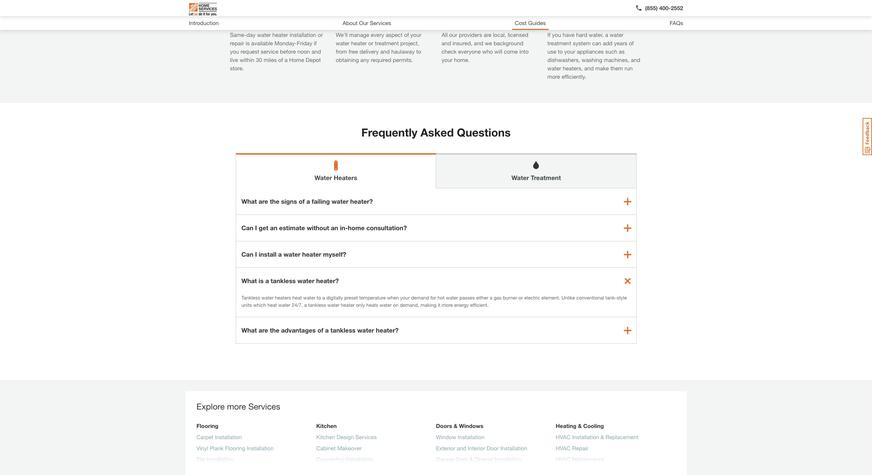 Task type: vqa. For each thing, say whether or not it's contained in the screenshot.
Countertop
yes



Task type: describe. For each thing, give the bounding box(es) containing it.
services for explore more services
[[249, 402, 280, 411]]

hard
[[576, 31, 588, 38]]

0 vertical spatial tankless
[[271, 277, 296, 285]]

same day service
[[250, 14, 304, 22]]

a right install
[[278, 250, 282, 258]]

machines,
[[604, 56, 630, 63]]

we'll manage every aspect of your water heater or treatment project, from free delivery and haulaway to obtaining any required permits.
[[336, 31, 422, 63]]

0 vertical spatial flooring
[[197, 423, 219, 429]]

repair
[[230, 40, 244, 46]]

plank
[[210, 445, 224, 451]]

dishwashers,
[[548, 56, 581, 63]]

home.
[[454, 56, 470, 63]]

do it for you logo image
[[189, 0, 217, 19]]

digitally
[[327, 295, 343, 301]]

questions
[[457, 126, 511, 139]]

friday
[[297, 40, 312, 46]]

maintenance
[[573, 456, 605, 463]]

only
[[356, 302, 365, 308]]

heater? for failing
[[350, 198, 373, 205]]

or inside we'll manage every aspect of your water heater or treatment project, from free delivery and haulaway to obtaining any required permits.
[[369, 40, 374, 46]]

service
[[261, 48, 279, 55]]

burner
[[503, 295, 518, 301]]

can for can i get an estimate without an in-home consultation?
[[242, 224, 254, 232]]

water inside the same-day water heater installation or repair is available monday-friday if you request service before noon and live within 30 miles of a home depot store.
[[257, 31, 271, 38]]

treatment inside we'll manage every aspect of your water heater or treatment project, from free delivery and haulaway to obtaining any required permits.
[[375, 40, 399, 46]]

on
[[393, 302, 399, 308]]

get
[[259, 224, 269, 232]]

0 horizontal spatial more
[[227, 402, 246, 411]]

same
[[250, 14, 267, 22]]

what for what are the advantages of a tankless water heater?
[[242, 326, 257, 334]]

come
[[504, 48, 518, 55]]

conventional
[[577, 295, 605, 301]]

if
[[314, 40, 317, 46]]

heater? for tankless
[[376, 326, 399, 334]]

of right signs
[[299, 198, 305, 205]]

cabinet makeover
[[316, 445, 362, 451]]

cooling
[[584, 423, 604, 429]]

can
[[593, 40, 602, 46]]

your inside tankless water heaters heat water to a digitally preset temperature when your demand for hot water passes either a gas burner or electric element. unlike conventional tank-style units which heat water 24/7, a tankless water heater only heats water on demand, making it more energy efficient.
[[400, 295, 410, 301]]

water left on
[[380, 302, 392, 308]]

who
[[483, 48, 493, 55]]

trusted professionals
[[461, 14, 526, 22]]

services for about our services
[[370, 20, 391, 26]]

& down interior
[[470, 456, 473, 463]]

hvac for hvac maintenance
[[556, 456, 571, 463]]

for
[[431, 295, 437, 301]]

heaters
[[275, 295, 291, 301]]

water for water heaters
[[315, 174, 332, 181]]

a left 'digitally'
[[323, 295, 325, 301]]

if
[[548, 31, 551, 38]]

i for get
[[255, 224, 257, 232]]

within
[[240, 56, 255, 63]]

appliance
[[567, 14, 597, 22]]

cabinet makeover link
[[316, 444, 362, 455]]

required
[[371, 56, 392, 63]]

efficient.
[[471, 302, 489, 308]]

day
[[247, 31, 256, 38]]

a right advantages on the bottom left
[[325, 326, 329, 334]]

cost
[[515, 20, 527, 26]]

more inside tankless water heaters heat water to a digitally preset temperature when your demand for hot water passes either a gas burner or electric element. unlike conventional tank-style units which heat water 24/7, a tankless water heater only heats water on demand, making it more energy efficient.
[[442, 302, 453, 308]]

failing
[[312, 198, 330, 205]]

and down washing
[[585, 65, 594, 71]]

will
[[495, 48, 503, 55]]

heater left myself?
[[302, 250, 322, 258]]

delivery
[[360, 48, 379, 55]]

water down heaters
[[278, 302, 291, 308]]

water,
[[589, 31, 604, 38]]

about
[[343, 20, 358, 26]]

24/7,
[[292, 302, 303, 308]]

of right advantages on the bottom left
[[318, 326, 324, 334]]

vinyl
[[197, 445, 208, 451]]

feedback link image
[[863, 118, 873, 155]]

makeover
[[337, 445, 362, 451]]

countertop installation link
[[316, 455, 373, 466]]

can i install a water heater myself?
[[242, 250, 346, 258]]

of left mind
[[376, 14, 382, 22]]

asked
[[421, 126, 454, 139]]

kitchen design services link
[[316, 433, 377, 444]]

0 vertical spatial heat
[[293, 295, 302, 301]]

a inside the same-day water heater installation or repair is available monday-friday if you request service before noon and live within 30 miles of a home depot store.
[[285, 56, 288, 63]]

are inside "all our providers are local, licensed and insured, and we background check everyone who will come into your home."
[[484, 31, 492, 38]]

more inside 'if you have hard water, a water treatment system can add years of use to your appliances such as dishwashers, washing machines, and water heaters, and make them run more efficiently.'
[[548, 73, 561, 80]]

water inside we'll manage every aspect of your water heater or treatment project, from free delivery and haulaway to obtaining any required permits.
[[336, 40, 350, 46]]

you inside the same-day water heater installation or repair is available monday-friday if you request service before noon and live within 30 miles of a home depot store.
[[230, 48, 239, 55]]

hvac repair
[[556, 445, 589, 451]]

tile installation
[[197, 456, 234, 463]]

your inside "all our providers are local, licensed and insured, and we background check everyone who will come into your home."
[[442, 56, 453, 63]]

your inside 'if you have hard water, a water treatment system can add years of use to your appliances such as dishwashers, washing machines, and water heaters, and make them run more efficiently.'
[[565, 48, 576, 55]]

what for what is a tankless water heater?
[[242, 277, 257, 285]]

what is a tankless water heater?
[[242, 277, 339, 285]]

all
[[442, 31, 448, 38]]

design
[[337, 434, 354, 440]]

kitchen design services
[[316, 434, 377, 440]]

tank-
[[606, 295, 617, 301]]

and inside the same-day water heater installation or repair is available monday-friday if you request service before noon and live within 30 miles of a home depot store.
[[312, 48, 321, 55]]

myself?
[[323, 250, 346, 258]]

garage door & opener installation link
[[436, 455, 522, 466]]

before
[[280, 48, 296, 55]]

carpet installation
[[197, 434, 242, 440]]

if you have hard water, a water treatment system can add years of use to your appliances such as dishwashers, washing machines, and water heaters, and make them run more efficiently.
[[548, 31, 641, 80]]

unlike
[[562, 295, 575, 301]]

frequently asked questions
[[362, 126, 511, 139]]

make
[[596, 65, 609, 71]]

use
[[548, 48, 557, 55]]

hvac repair link
[[556, 444, 589, 455]]

which
[[253, 302, 266, 308]]

400-
[[660, 5, 671, 11]]

doors
[[436, 423, 452, 429]]

explore
[[197, 402, 225, 411]]

1 vertical spatial is
[[259, 277, 264, 285]]

treatment
[[531, 174, 561, 181]]

advantages
[[281, 326, 316, 334]]

water up the which
[[262, 295, 274, 301]]

tile
[[197, 456, 205, 463]]

window
[[436, 434, 457, 440]]

1 horizontal spatial door
[[487, 445, 499, 451]]

you inside 'if you have hard water, a water treatment system can add years of use to your appliances such as dishwashers, washing machines, and water heaters, and make them run more efficiently.'
[[552, 31, 562, 38]]

all our providers are local, licensed and insured, and we background check everyone who will come into your home.
[[442, 31, 529, 63]]

heater inside the same-day water heater installation or repair is available monday-friday if you request service before noon and live within 30 miles of a home depot store.
[[273, 31, 288, 38]]

2 vertical spatial tankless
[[331, 326, 356, 334]]

electric
[[525, 295, 540, 301]]

and down all
[[442, 40, 451, 46]]

water heaters
[[315, 174, 357, 181]]

the for advantages
[[270, 326, 280, 334]]

water down 'digitally'
[[328, 302, 340, 308]]

treatment inside 'if you have hard water, a water treatment system can add years of use to your appliances such as dishwashers, washing machines, and water heaters, and make them run more efficiently.'
[[548, 40, 572, 46]]

temperature
[[360, 295, 386, 301]]

water for water treatment
[[512, 174, 529, 181]]

insured,
[[453, 40, 473, 46]]

a inside 'if you have hard water, a water treatment system can add years of use to your appliances such as dishwashers, washing machines, and water heaters, and make them run more efficiently.'
[[606, 31, 609, 38]]

of inside we'll manage every aspect of your water heater or treatment project, from free delivery and haulaway to obtaining any required permits.
[[404, 31, 409, 38]]

water down dishwashers,
[[548, 65, 562, 71]]

are for what are the advantages of a tankless water heater?
[[259, 326, 268, 334]]

water right install
[[284, 250, 301, 258]]

any
[[361, 56, 370, 63]]

repair
[[573, 445, 589, 451]]

trusted
[[461, 14, 484, 22]]

kitchen for kitchen design services
[[316, 434, 335, 440]]

home
[[348, 224, 365, 232]]

it
[[438, 302, 441, 308]]

passes
[[460, 295, 475, 301]]



Task type: locate. For each thing, give the bounding box(es) containing it.
0 horizontal spatial an
[[270, 224, 278, 232]]

services for kitchen design services
[[356, 434, 377, 440]]

every
[[371, 31, 384, 38]]

kitchen for kitchen
[[316, 423, 337, 429]]

hvac installation & replacement
[[556, 434, 639, 440]]

frequently
[[362, 126, 418, 139]]

demand
[[411, 295, 429, 301]]

your down check
[[442, 56, 453, 63]]

obtaining
[[336, 56, 359, 63]]

are down the which
[[259, 326, 268, 334]]

1 vertical spatial you
[[230, 48, 239, 55]]

to inside 'if you have hard water, a water treatment system can add years of use to your appliances such as dishwashers, washing machines, and water heaters, and make them run more efficiently.'
[[558, 48, 563, 55]]

water right failing
[[332, 198, 349, 205]]

or up delivery
[[369, 40, 374, 46]]

tile installation link
[[197, 455, 234, 466]]

water left 'digitally'
[[303, 295, 316, 301]]

are up we
[[484, 31, 492, 38]]

a left failing
[[307, 198, 310, 205]]

providers
[[459, 31, 482, 38]]

2 horizontal spatial heater?
[[376, 326, 399, 334]]

1 horizontal spatial tankless
[[308, 302, 326, 308]]

2 i from the top
[[255, 250, 257, 258]]

1 horizontal spatial or
[[369, 40, 374, 46]]

1 horizontal spatial an
[[331, 224, 338, 232]]

1 hvac from the top
[[556, 434, 571, 440]]

i for install
[[255, 250, 257, 258]]

your up demand, in the bottom left of the page
[[400, 295, 410, 301]]

0 horizontal spatial door
[[456, 456, 468, 463]]

1 what from the top
[[242, 198, 257, 205]]

or right installation
[[318, 31, 323, 38]]

heating & cooling
[[556, 423, 604, 429]]

1 horizontal spatial flooring
[[225, 445, 245, 451]]

heater up monday-
[[273, 31, 288, 38]]

you
[[552, 31, 562, 38], [230, 48, 239, 55]]

and
[[442, 40, 451, 46], [474, 40, 484, 46], [312, 48, 321, 55], [381, 48, 390, 55], [631, 56, 641, 63], [585, 65, 594, 71], [457, 445, 466, 451]]

30
[[256, 56, 262, 63]]

guides
[[529, 20, 546, 26]]

services inside kitchen design services link
[[356, 434, 377, 440]]

1 vertical spatial are
[[259, 198, 268, 205]]

we
[[485, 40, 492, 46]]

hvac down heating
[[556, 434, 571, 440]]

0 vertical spatial is
[[246, 40, 250, 46]]

a right 24/7, at the left bottom of the page
[[304, 302, 307, 308]]

an right the get
[[270, 224, 278, 232]]

1 horizontal spatial heater?
[[350, 198, 373, 205]]

1 vertical spatial i
[[255, 250, 257, 258]]

flooring
[[197, 423, 219, 429], [225, 445, 245, 451]]

0 horizontal spatial or
[[318, 31, 323, 38]]

1 horizontal spatial more
[[442, 302, 453, 308]]

1 water from the left
[[315, 174, 332, 181]]

1 vertical spatial heater?
[[316, 277, 339, 285]]

hvac for hvac repair
[[556, 445, 571, 451]]

heater inside tankless water heaters heat water to a digitally preset temperature when your demand for hot water passes either a gas burner or electric element. unlike conventional tank-style units which heat water 24/7, a tankless water heater only heats water on demand, making it more energy efficient.
[[341, 302, 355, 308]]

2 horizontal spatial tankless
[[331, 326, 356, 334]]

is up tankless
[[259, 277, 264, 285]]

water up 24/7, at the left bottom of the page
[[298, 277, 315, 285]]

tankless inside tankless water heaters heat water to a digitally preset temperature when your demand for hot water passes either a gas burner or electric element. unlike conventional tank-style units which heat water 24/7, a tankless water heater only heats water on demand, making it more energy efficient.
[[308, 302, 326, 308]]

what for what are the signs of a failing water heater?
[[242, 198, 257, 205]]

0 vertical spatial you
[[552, 31, 562, 38]]

2 vertical spatial hvac
[[556, 456, 571, 463]]

0 horizontal spatial heater?
[[316, 277, 339, 285]]

0 vertical spatial more
[[548, 73, 561, 80]]

0 horizontal spatial heat
[[268, 302, 277, 308]]

0 vertical spatial hvac
[[556, 434, 571, 440]]

miles
[[264, 56, 277, 63]]

the left advantages on the bottom left
[[270, 326, 280, 334]]

heater? down on
[[376, 326, 399, 334]]

i left the get
[[255, 224, 257, 232]]

tankless down preset
[[331, 326, 356, 334]]

of right years
[[629, 40, 634, 46]]

is up the request
[[246, 40, 250, 46]]

1 horizontal spatial you
[[552, 31, 562, 38]]

1 vertical spatial door
[[456, 456, 468, 463]]

door
[[487, 445, 499, 451], [456, 456, 468, 463]]

0 horizontal spatial water
[[315, 174, 332, 181]]

1 treatment from the left
[[375, 40, 399, 46]]

1 kitchen from the top
[[316, 423, 337, 429]]

exterior
[[436, 445, 456, 451]]

hvac down hvac repair link
[[556, 456, 571, 463]]

are left signs
[[259, 198, 268, 205]]

and down the if
[[312, 48, 321, 55]]

are for what are the signs of a failing water heater?
[[259, 198, 268, 205]]

longevity
[[599, 14, 628, 22]]

or right the 'burner'
[[519, 295, 523, 301]]

1 i from the top
[[255, 224, 257, 232]]

1 vertical spatial tankless
[[308, 302, 326, 308]]

and left we
[[474, 40, 484, 46]]

estimate
[[279, 224, 305, 232]]

introduction
[[189, 20, 219, 26]]

tankless
[[242, 295, 260, 301]]

of right miles
[[278, 56, 283, 63]]

same-
[[230, 31, 247, 38]]

of up 'project,'
[[404, 31, 409, 38]]

more down dishwashers,
[[548, 73, 561, 80]]

to right use
[[558, 48, 563, 55]]

exterior and interior door installation
[[436, 445, 528, 451]]

monday-
[[275, 40, 297, 46]]

without
[[307, 224, 329, 232]]

what are the advantages of a tankless water heater?
[[242, 326, 399, 334]]

2 horizontal spatial more
[[548, 73, 561, 80]]

0 vertical spatial door
[[487, 445, 499, 451]]

cabinet
[[316, 445, 336, 451]]

0 horizontal spatial treatment
[[375, 40, 399, 46]]

2 vertical spatial are
[[259, 326, 268, 334]]

and up run
[[631, 56, 641, 63]]

1 horizontal spatial is
[[259, 277, 264, 285]]

0 horizontal spatial is
[[246, 40, 250, 46]]

1 vertical spatial or
[[369, 40, 374, 46]]

a up add
[[606, 31, 609, 38]]

1 vertical spatial kitchen
[[316, 434, 335, 440]]

mind
[[383, 14, 398, 22]]

1 horizontal spatial to
[[417, 48, 421, 55]]

a up the which
[[266, 277, 269, 285]]

heater down manage
[[351, 40, 367, 46]]

2 vertical spatial or
[[519, 295, 523, 301]]

3 hvac from the top
[[556, 456, 571, 463]]

aspect
[[386, 31, 403, 38]]

(855)
[[646, 5, 658, 11]]

hvac for hvac installation & replacement
[[556, 434, 571, 440]]

garage door & opener installation
[[436, 456, 522, 463]]

water left treatment
[[512, 174, 529, 181]]

(855) 400-2552 link
[[636, 4, 684, 12]]

can left install
[[242, 250, 254, 258]]

0 vertical spatial heater?
[[350, 198, 373, 205]]

1 vertical spatial the
[[270, 326, 280, 334]]

2 what from the top
[[242, 277, 257, 285]]

1 vertical spatial heat
[[268, 302, 277, 308]]

& right doors
[[454, 423, 458, 429]]

2 water from the left
[[512, 174, 529, 181]]

window installation
[[436, 434, 485, 440]]

your
[[411, 31, 422, 38], [565, 48, 576, 55], [442, 56, 453, 63], [400, 295, 410, 301]]

to left 'digitally'
[[317, 295, 321, 301]]

tankless water heaters heat water to a digitally preset temperature when your demand for hot water passes either a gas burner or electric element. unlike conventional tank-style units which heat water 24/7, a tankless water heater only heats water on demand, making it more energy efficient.
[[242, 295, 627, 308]]

services
[[370, 20, 391, 26], [249, 402, 280, 411], [356, 434, 377, 440]]

2 horizontal spatial to
[[558, 48, 563, 55]]

more right the explore on the left
[[227, 402, 246, 411]]

2 vertical spatial services
[[356, 434, 377, 440]]

add
[[603, 40, 613, 46]]

heater? up 'home' on the top
[[350, 198, 373, 205]]

0 horizontal spatial flooring
[[197, 423, 219, 429]]

your up dishwashers,
[[565, 48, 576, 55]]

water right hot
[[446, 295, 458, 301]]

can for can i install a water heater myself?
[[242, 250, 254, 258]]

& down cooling
[[601, 434, 604, 440]]

heating
[[556, 423, 577, 429]]

1 vertical spatial what
[[242, 277, 257, 285]]

2 hvac from the top
[[556, 445, 571, 451]]

0 horizontal spatial tankless
[[271, 277, 296, 285]]

the left signs
[[270, 198, 280, 205]]

can
[[242, 224, 254, 232], [242, 250, 254, 258]]

carpet installation link
[[197, 433, 242, 444]]

1 vertical spatial flooring
[[225, 445, 245, 451]]

can left the get
[[242, 224, 254, 232]]

0 vertical spatial can
[[242, 224, 254, 232]]

1 can from the top
[[242, 224, 254, 232]]

gas
[[494, 295, 502, 301]]

0 vertical spatial what
[[242, 198, 257, 205]]

of inside the same-day water heater installation or repair is available monday-friday if you request service before noon and live within 30 miles of a home depot store.
[[278, 56, 283, 63]]

1 vertical spatial more
[[442, 302, 453, 308]]

of inside 'if you have hard water, a water treatment system can add years of use to your appliances such as dishwashers, washing machines, and water heaters, and make them run more efficiently.'
[[629, 40, 634, 46]]

cost guides
[[515, 20, 546, 26]]

2 kitchen from the top
[[316, 434, 335, 440]]

or inside the same-day water heater installation or repair is available monday-friday if you request service before noon and live within 30 miles of a home depot store.
[[318, 31, 323, 38]]

0 vertical spatial i
[[255, 224, 257, 232]]

is inside the same-day water heater installation or repair is available monday-friday if you request service before noon and live within 30 miles of a home depot store.
[[246, 40, 250, 46]]

is
[[246, 40, 250, 46], [259, 277, 264, 285]]

demand,
[[400, 302, 419, 308]]

the for signs
[[270, 198, 280, 205]]

0 vertical spatial are
[[484, 31, 492, 38]]

door up opener
[[487, 445, 499, 451]]

2 vertical spatial more
[[227, 402, 246, 411]]

as
[[619, 48, 625, 55]]

hot
[[438, 295, 445, 301]]

and down window installation link on the bottom of the page
[[457, 445, 466, 451]]

0 horizontal spatial you
[[230, 48, 239, 55]]

hvac maintenance link
[[556, 455, 605, 466]]

your inside we'll manage every aspect of your water heater or treatment project, from free delivery and haulaway to obtaining any required permits.
[[411, 31, 422, 38]]

and up required
[[381, 48, 390, 55]]

service
[[282, 14, 304, 22]]

tankless
[[271, 277, 296, 285], [308, 302, 326, 308], [331, 326, 356, 334]]

or inside tankless water heaters heat water to a digitally preset temperature when your demand for hot water passes either a gas burner or electric element. unlike conventional tank-style units which heat water 24/7, a tankless water heater only heats water on demand, making it more energy efficient.
[[519, 295, 523, 301]]

you right if
[[552, 31, 562, 38]]

you up live
[[230, 48, 239, 55]]

1 horizontal spatial water
[[512, 174, 529, 181]]

day
[[268, 14, 280, 22]]

heat right the which
[[268, 302, 277, 308]]

2 horizontal spatial or
[[519, 295, 523, 301]]

carpet
[[197, 434, 214, 440]]

hvac left the repair
[[556, 445, 571, 451]]

flooring up carpet
[[197, 423, 219, 429]]

units
[[242, 302, 252, 308]]

1 horizontal spatial heat
[[293, 295, 302, 301]]

2 an from the left
[[331, 224, 338, 232]]

our
[[359, 20, 369, 26]]

washing
[[582, 56, 603, 63]]

1 vertical spatial services
[[249, 402, 280, 411]]

installation
[[215, 434, 242, 440], [458, 434, 485, 440], [573, 434, 599, 440], [247, 445, 274, 451], [501, 445, 528, 451], [207, 456, 234, 463], [346, 456, 373, 463], [495, 456, 522, 463]]

i left install
[[255, 250, 257, 258]]

0 vertical spatial kitchen
[[316, 423, 337, 429]]

a down before
[[285, 56, 288, 63]]

2 treatment from the left
[[548, 40, 572, 46]]

and inside we'll manage every aspect of your water heater or treatment project, from free delivery and haulaway to obtaining any required permits.
[[381, 48, 390, 55]]

store.
[[230, 65, 244, 71]]

0 horizontal spatial to
[[317, 295, 321, 301]]

water up available
[[257, 31, 271, 38]]

1 vertical spatial hvac
[[556, 445, 571, 451]]

door right garage
[[456, 456, 468, 463]]

replacement
[[606, 434, 639, 440]]

0 vertical spatial services
[[370, 20, 391, 26]]

more right it
[[442, 302, 453, 308]]

treatment up use
[[548, 40, 572, 46]]

(855) 400-2552
[[646, 5, 684, 11]]

0 vertical spatial or
[[318, 31, 323, 38]]

2 can from the top
[[242, 250, 254, 258]]

tankless right 24/7, at the left bottom of the page
[[308, 302, 326, 308]]

water down the we'll
[[336, 40, 350, 46]]

2 vertical spatial heater?
[[376, 326, 399, 334]]

1 an from the left
[[270, 224, 278, 232]]

style
[[617, 295, 627, 301]]

2 vertical spatial what
[[242, 326, 257, 334]]

tankless up heaters
[[271, 277, 296, 285]]

2 the from the top
[[270, 326, 280, 334]]

exterior and interior door installation link
[[436, 444, 528, 455]]

what are the signs of a failing water heater?
[[242, 198, 373, 205]]

heater? up 'digitally'
[[316, 277, 339, 285]]

energy
[[455, 302, 469, 308]]

to inside tankless water heaters heat water to a digitally preset temperature when your demand for hot water passes either a gas burner or electric element. unlike conventional tank-style units which heat water 24/7, a tankless water heater only heats water on demand, making it more energy efficient.
[[317, 295, 321, 301]]

home
[[289, 56, 304, 63]]

we'll
[[336, 31, 348, 38]]

heater down preset
[[341, 302, 355, 308]]

a left gas at the right bottom
[[490, 295, 493, 301]]

your up 'project,'
[[411, 31, 422, 38]]

to inside we'll manage every aspect of your water heater or treatment project, from free delivery and haulaway to obtaining any required permits.
[[417, 48, 421, 55]]

water up years
[[610, 31, 624, 38]]

treatment down aspect
[[375, 40, 399, 46]]

to down 'project,'
[[417, 48, 421, 55]]

noon
[[298, 48, 310, 55]]

1 the from the top
[[270, 198, 280, 205]]

0 vertical spatial the
[[270, 198, 280, 205]]

heat up 24/7, at the left bottom of the page
[[293, 295, 302, 301]]

1 vertical spatial can
[[242, 250, 254, 258]]

water treatment
[[512, 174, 561, 181]]

about our services
[[343, 20, 391, 26]]

in-
[[340, 224, 348, 232]]

2552
[[671, 5, 684, 11]]

water down only on the left bottom of the page
[[357, 326, 374, 334]]

depot
[[306, 56, 321, 63]]

3 what from the top
[[242, 326, 257, 334]]

& left cooling
[[578, 423, 582, 429]]

1 horizontal spatial treatment
[[548, 40, 572, 46]]

heater inside we'll manage every aspect of your water heater or treatment project, from free delivery and haulaway to obtaining any required permits.
[[351, 40, 367, 46]]

either
[[477, 295, 489, 301]]

water left heaters
[[315, 174, 332, 181]]

flooring right the 'plank'
[[225, 445, 245, 451]]

live
[[230, 56, 238, 63]]

an left in- at top
[[331, 224, 338, 232]]

project,
[[401, 40, 419, 46]]



